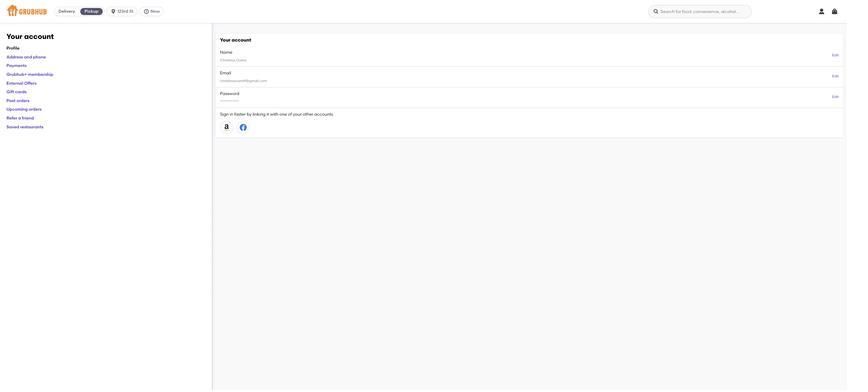Task type: locate. For each thing, give the bounding box(es) containing it.
123rd st button
[[107, 7, 140, 16]]

0 vertical spatial edit button
[[832, 53, 839, 58]]

svg image
[[818, 8, 825, 15], [831, 8, 838, 15], [653, 9, 659, 14]]

saved
[[6, 124, 19, 129]]

christina
[[220, 58, 235, 62]]

edit for password
[[832, 95, 839, 99]]

now button
[[140, 7, 166, 16]]

edit button for email
[[832, 74, 839, 79]]

your account form
[[215, 33, 844, 138]]

profile link
[[6, 46, 20, 51]]

edit button
[[832, 53, 839, 58], [832, 74, 839, 79], [832, 94, 839, 100]]

refer a friend
[[6, 116, 34, 121]]

upcoming orders
[[6, 107, 42, 112]]

edit for name
[[832, 53, 839, 57]]

svg image inside now 'button'
[[143, 9, 149, 14]]

account up name
[[232, 37, 251, 43]]

delivery button
[[54, 7, 79, 16]]

1 svg image from the left
[[110, 9, 116, 14]]

upcoming orders link
[[6, 107, 42, 112]]

your
[[6, 32, 22, 41], [220, 37, 231, 43]]

your account up and
[[6, 32, 54, 41]]

friend
[[22, 116, 34, 121]]

your up profile
[[6, 32, 22, 41]]

name
[[220, 50, 232, 55]]

2 vertical spatial edit
[[832, 95, 839, 99]]

account inside form
[[232, 37, 251, 43]]

grubhub+ membership link
[[6, 72, 53, 77]]

your account up name
[[220, 37, 251, 43]]

123rd st
[[118, 9, 133, 14]]

0 vertical spatial edit
[[832, 53, 839, 57]]

payments
[[6, 63, 27, 68]]

st
[[129, 9, 133, 14]]

gift cards
[[6, 90, 27, 95]]

in
[[230, 112, 233, 117]]

address and phone link
[[6, 55, 46, 60]]

1 horizontal spatial your
[[220, 37, 231, 43]]

orders up upcoming orders link
[[17, 98, 29, 103]]

orders up the friend
[[29, 107, 42, 112]]

edit button for password
[[832, 94, 839, 100]]

login with amazon image
[[223, 124, 230, 131]]

1 vertical spatial edit
[[832, 74, 839, 78]]

pickup button
[[79, 7, 104, 16]]

1 horizontal spatial account
[[232, 37, 251, 43]]

account
[[24, 32, 54, 41], [232, 37, 251, 43]]

3 edit button from the top
[[832, 94, 839, 100]]

0 vertical spatial orders
[[17, 98, 29, 103]]

svg image left 123rd
[[110, 9, 116, 14]]

your up name
[[220, 37, 231, 43]]

2 edit from the top
[[832, 74, 839, 78]]

1 edit button from the top
[[832, 53, 839, 58]]

1 edit from the top
[[832, 53, 839, 57]]

svg image for now
[[143, 9, 149, 14]]

edit button for name
[[832, 53, 839, 58]]

edit for email
[[832, 74, 839, 78]]

your account
[[6, 32, 54, 41], [220, 37, 251, 43]]

external
[[6, 81, 23, 86]]

0 horizontal spatial your account
[[6, 32, 54, 41]]

svg image
[[110, 9, 116, 14], [143, 9, 149, 14]]

0 horizontal spatial svg image
[[110, 9, 116, 14]]

gift
[[6, 90, 14, 95]]

restaurants
[[20, 124, 43, 129]]

external offers
[[6, 81, 37, 86]]

1 horizontal spatial your account
[[220, 37, 251, 43]]

1 vertical spatial edit button
[[832, 74, 839, 79]]

payments link
[[6, 63, 27, 68]]

edit
[[832, 53, 839, 57], [832, 74, 839, 78], [832, 95, 839, 99]]

orders
[[17, 98, 29, 103], [29, 107, 42, 112]]

svg image inside 123rd st button
[[110, 9, 116, 14]]

2 svg image from the left
[[143, 9, 149, 14]]

orders for upcoming orders
[[29, 107, 42, 112]]

offers
[[24, 81, 37, 86]]

svg image left the now
[[143, 9, 149, 14]]

1 horizontal spatial svg image
[[143, 9, 149, 14]]

profile
[[6, 46, 20, 51]]

3 edit from the top
[[832, 95, 839, 99]]

account up 'phone'
[[24, 32, 54, 41]]

one
[[279, 112, 287, 117]]

and
[[24, 55, 32, 60]]

phone
[[33, 55, 46, 60]]

address
[[6, 55, 23, 60]]

2 vertical spatial edit button
[[832, 94, 839, 100]]

main navigation navigation
[[0, 0, 847, 23]]

email
[[220, 70, 231, 75]]

2 edit button from the top
[[832, 74, 839, 79]]

1 vertical spatial orders
[[29, 107, 42, 112]]



Task type: vqa. For each thing, say whether or not it's contained in the screenshot.
THE PAST ORDERS 'Link'
yes



Task type: describe. For each thing, give the bounding box(es) containing it.
christinaovera9@gmail.com
[[220, 79, 267, 83]]

grubhub+ membership
[[6, 72, 53, 77]]

your account inside form
[[220, 37, 251, 43]]

by
[[247, 112, 252, 117]]

saved restaurants
[[6, 124, 43, 129]]

external offers link
[[6, 81, 37, 86]]

upcoming
[[6, 107, 28, 112]]

2 horizontal spatial svg image
[[831, 8, 838, 15]]

0 horizontal spatial your
[[6, 32, 22, 41]]

1 horizontal spatial svg image
[[818, 8, 825, 15]]

refer
[[6, 116, 17, 121]]

************
[[220, 100, 239, 104]]

accounts
[[314, 112, 333, 117]]

a
[[18, 116, 21, 121]]

pickup
[[85, 9, 98, 14]]

overa
[[236, 58, 246, 62]]

orders for past orders
[[17, 98, 29, 103]]

address and phone
[[6, 55, 46, 60]]

sign in faster by linking it with one of your other accounts
[[220, 112, 333, 117]]

faster
[[234, 112, 246, 117]]

svg image for 123rd st
[[110, 9, 116, 14]]

0 horizontal spatial account
[[24, 32, 54, 41]]

your
[[293, 112, 302, 117]]

password
[[220, 91, 239, 96]]

your inside form
[[220, 37, 231, 43]]

cards
[[15, 90, 27, 95]]

123rd
[[118, 9, 128, 14]]

0 horizontal spatial svg image
[[653, 9, 659, 14]]

sign
[[220, 112, 229, 117]]

now
[[151, 9, 160, 14]]

membership
[[28, 72, 53, 77]]

it
[[267, 112, 269, 117]]

Search for food, convenience, alcohol... search field
[[649, 5, 752, 18]]

linking
[[253, 112, 266, 117]]

with
[[270, 112, 278, 117]]

past orders link
[[6, 98, 29, 103]]

saved restaurants link
[[6, 124, 43, 129]]

past orders
[[6, 98, 29, 103]]

delivery
[[59, 9, 75, 14]]

past
[[6, 98, 16, 103]]

login with facebook image
[[240, 124, 247, 131]]

of
[[288, 112, 292, 117]]

gift cards link
[[6, 90, 27, 95]]

other
[[303, 112, 313, 117]]

grubhub+
[[6, 72, 27, 77]]

christina overa
[[220, 58, 246, 62]]

refer a friend link
[[6, 116, 34, 121]]



